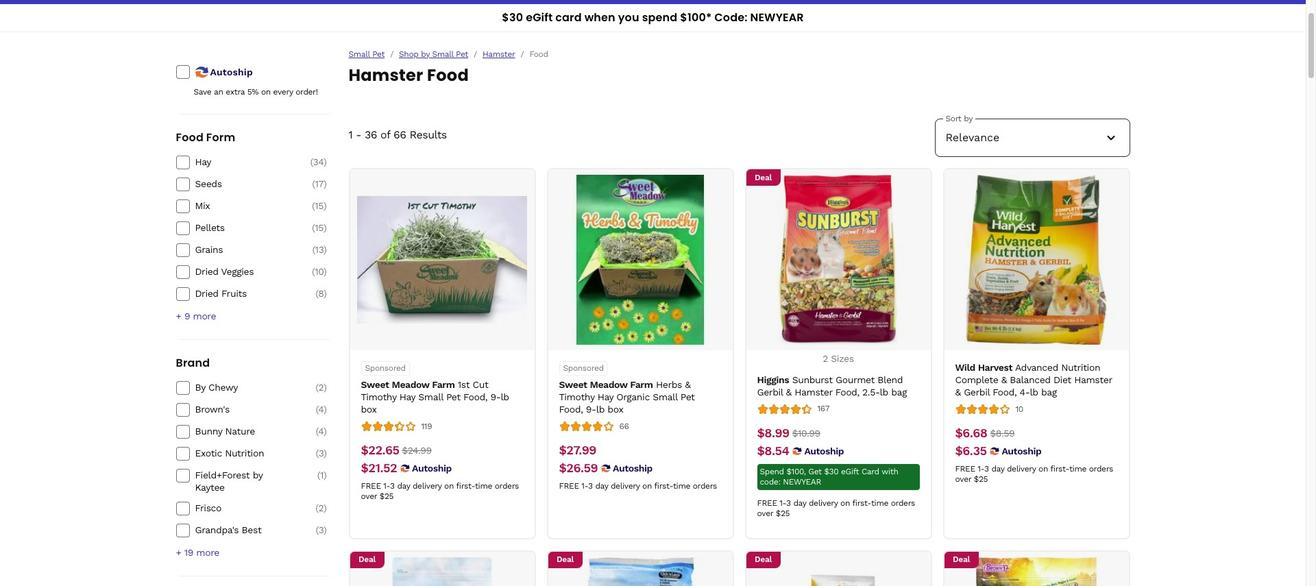 Task type: describe. For each thing, give the bounding box(es) containing it.
( 1 )
[[317, 470, 327, 481]]

hamster inside sunburst gourmet blend gerbil & hamster food, 2.5-lb bag
[[795, 386, 832, 397]]

3 down "$6.35" text field
[[984, 464, 989, 474]]

( for seeds
[[312, 178, 315, 189]]

field+forest by kaytee
[[195, 470, 263, 493]]

shop by small pet link
[[399, 49, 468, 59]]

4-
[[1020, 387, 1030, 398]]

box inside herbs & timothy hay organic small pet food, 9-lb box
[[608, 404, 623, 415]]

frisco
[[195, 503, 221, 513]]

pet inside the 1st cut timothy hay small pet food, 9-lb box
[[446, 391, 460, 402]]

shop
[[399, 49, 418, 59]]

3 up ( 1 )
[[318, 448, 324, 459]]

small inside the 1st cut timothy hay small pet food, 9-lb box
[[418, 391, 443, 402]]

frisco link
[[195, 502, 292, 514]]

sweet meadow farm for $21.52
[[361, 379, 455, 390]]

herbs & timothy hay organic small pet food, 9-lb box
[[559, 379, 695, 415]]

newyear for code:
[[783, 477, 821, 486]]

by for field+forest
[[253, 470, 263, 481]]

sweet for $26.59
[[559, 379, 587, 390]]

free 1-3 day delivery on first-time orders
[[559, 481, 717, 491]]

sizes
[[831, 353, 854, 364]]

mix
[[195, 200, 210, 211]]

1 horizontal spatial over
[[757, 508, 773, 518]]

) for seeds
[[324, 178, 327, 189]]

gerbil inside sunburst gourmet blend gerbil & hamster food, 2.5-lb bag
[[757, 386, 783, 397]]

balanced
[[1010, 374, 1051, 385]]

day down $8.59 text box at the bottom right of the page
[[992, 464, 1004, 474]]

3 down $21.52 text box
[[390, 481, 395, 491]]

bunny nature link
[[195, 425, 292, 437]]

) for field+forest by kaytee
[[324, 470, 327, 481]]

autoship for $22.65
[[412, 463, 452, 474]]

deal for the white mill pure hamster food, 1.7-lb bag image on the right bottom
[[755, 555, 772, 564]]

form
[[206, 130, 235, 145]]

pet left shop
[[372, 49, 385, 59]]

spend
[[642, 10, 678, 25]]

( for exotic nutrition
[[316, 448, 318, 459]]

save an extra 5% on every order!
[[194, 87, 318, 97]]

$22.65
[[361, 443, 399, 457]]

timothy for $26.59
[[559, 391, 595, 402]]

of
[[380, 128, 390, 141]]

farm for $21.52
[[432, 379, 455, 390]]

spend $100, get $30 egift card with code: newyear
[[760, 466, 898, 486]]

( 13 )
[[312, 244, 327, 255]]

) for dried fruits
[[324, 288, 327, 299]]

9
[[184, 311, 190, 321]]

1 vertical spatial over
[[361, 492, 377, 501]]

lb inside sunburst gourmet blend gerbil & hamster food, 2.5-lb bag
[[880, 386, 888, 397]]

lb inside herbs & timothy hay organic small pet food, 9-lb box
[[596, 404, 605, 415]]

small pet
[[349, 49, 385, 59]]

grandpa's best link
[[195, 524, 292, 536]]

kaytee
[[195, 482, 225, 493]]

wild harvest advanced nutrition complete & balanced diet hamster & gerbil food, 4-lb bag image
[[951, 175, 1121, 345]]

grains
[[195, 244, 223, 255]]

bunny nature
[[195, 426, 255, 437]]

food, inside sunburst gourmet blend gerbil & hamster food, 2.5-lb bag
[[835, 386, 859, 397]]

nature
[[225, 426, 255, 437]]

+ for food form
[[176, 311, 181, 321]]

$27.99
[[559, 443, 596, 457]]

( 15 ) for pellets
[[312, 222, 327, 233]]

0 horizontal spatial 10
[[315, 266, 324, 277]]

lb inside advanced nutrition complete & balanced diet hamster & gerbil food, 4-lb bag
[[1030, 387, 1038, 398]]

3 down the $100,
[[786, 498, 791, 508]]

2 horizontal spatial free 1-3 day delivery on first-time orders over $25
[[955, 464, 1113, 484]]

seeds link
[[195, 178, 292, 190]]

code:
[[714, 10, 748, 25]]

get
[[808, 466, 822, 476]]

13
[[315, 244, 324, 255]]

exotic nutrition
[[195, 448, 264, 459]]

every
[[273, 87, 293, 97]]

0 vertical spatial over
[[955, 474, 971, 484]]

( for grains
[[312, 244, 315, 255]]

bag inside advanced nutrition complete & balanced diet hamster & gerbil food, 4-lb bag
[[1041, 387, 1057, 398]]

hay for $26.59
[[598, 391, 614, 402]]

0 vertical spatial 1
[[349, 128, 353, 141]]

cut
[[473, 379, 488, 390]]

complete
[[955, 374, 998, 385]]

spend
[[760, 466, 784, 476]]

$8.59 text field
[[990, 426, 1015, 441]]

( 4 ) for brown's
[[316, 404, 327, 415]]

+ 9 more
[[176, 311, 216, 321]]

$10.99
[[792, 427, 820, 438]]

1- down "$6.35" text field
[[978, 464, 984, 474]]

$6.68 $8.59
[[955, 426, 1015, 440]]

$8.99 $10.99
[[757, 425, 820, 440]]

dried veggies
[[195, 266, 254, 277]]

0 horizontal spatial free 1-3 day delivery on first-time orders over $25
[[361, 481, 519, 501]]

$30 inside site 'banner'
[[502, 10, 523, 25]]

order!
[[296, 87, 318, 97]]

exotic
[[195, 448, 222, 459]]

hamster link
[[483, 49, 515, 59]]

$8.99
[[757, 425, 789, 440]]

( 34 )
[[310, 156, 327, 167]]

( for bunny nature
[[316, 426, 318, 437]]

fruits
[[221, 288, 247, 299]]

grandpa's
[[195, 524, 239, 535]]

$30 egift card when you spend $100* code: newyear
[[502, 10, 804, 25]]

1 - 36 of 66 results
[[349, 128, 447, 141]]

field+forest
[[195, 470, 250, 481]]

) for exotic nutrition
[[324, 448, 327, 459]]

dried for dried fruits
[[195, 288, 218, 299]]

) for brown's
[[324, 404, 327, 415]]

code:
[[760, 477, 781, 486]]

( for by chewy
[[315, 382, 318, 393]]

day down the $100,
[[793, 498, 806, 508]]

hay for $21.52
[[399, 391, 415, 402]]

card
[[862, 466, 879, 476]]

$27.99 text field
[[559, 443, 596, 458]]

sponsored for $26.59
[[563, 363, 604, 373]]

hay link
[[195, 156, 292, 168]]

2 for by chewy
[[318, 382, 324, 393]]

1- down code:
[[780, 498, 786, 508]]

5%
[[247, 87, 259, 97]]

site banner
[[0, 0, 1306, 32]]

( 2 ) for by chewy
[[315, 382, 327, 393]]

autoship link
[[194, 63, 292, 80]]

hamster inside advanced nutrition complete & balanced diet hamster & gerbil food, 4-lb bag
[[1074, 374, 1112, 385]]

$24.99 text field
[[402, 443, 432, 458]]

1st cut timothy hay small pet food, 9-lb box
[[361, 379, 509, 415]]

advanced
[[1015, 362, 1058, 373]]

$24.99
[[402, 445, 432, 456]]

blend
[[878, 374, 903, 385]]

newyear for code:
[[750, 10, 804, 25]]

0 horizontal spatial 1
[[320, 470, 324, 481]]

best
[[242, 524, 261, 535]]

food for food form
[[176, 130, 204, 145]]

9- inside the 1st cut timothy hay small pet food, 9-lb box
[[490, 391, 501, 402]]

1- down $21.52 text box
[[383, 481, 390, 491]]

( 15 ) for mix
[[312, 200, 327, 211]]

card
[[555, 10, 582, 25]]

& inside sunburst gourmet blend gerbil & hamster food, 2.5-lb bag
[[786, 386, 792, 397]]

by chewy
[[195, 382, 238, 393]]

4 for bunny nature
[[318, 426, 324, 437]]

egift inside spend $100, get $30 egift card with code: newyear
[[841, 466, 859, 476]]

$6.68
[[955, 426, 987, 440]]

with
[[882, 466, 898, 476]]

1 horizontal spatial 10
[[1016, 404, 1023, 414]]

deal for brown's tropical carnival gerbil & hamster food, 2-lb bag image
[[953, 555, 970, 564]]

brown's tropical carnival gerbil & hamster food, 2-lb bag image
[[951, 557, 1121, 586]]

day down $26.59 text box
[[595, 481, 608, 491]]

autoship up extra
[[210, 66, 253, 77]]

) for bunny nature
[[324, 426, 327, 437]]

wild
[[955, 362, 975, 373]]

hamster right the shop by small pet
[[483, 49, 515, 59]]

oxbow essentials healthy handfuls gerbil & hamster food, 1-lb bag image
[[357, 557, 527, 586]]

by
[[195, 382, 205, 393]]

) for frisco
[[324, 503, 327, 513]]

dried fruits link
[[195, 287, 292, 300]]

$21.52
[[361, 461, 397, 475]]

veggies
[[221, 266, 254, 277]]

) for grandpa's best
[[324, 524, 327, 535]]

$6.68 text field
[[955, 426, 987, 441]]

$22.65 $24.99
[[361, 443, 432, 457]]

chewy
[[208, 382, 238, 393]]

( 17 )
[[312, 178, 327, 189]]

34
[[313, 156, 324, 167]]

by for shop
[[421, 49, 430, 59]]



Task type: vqa. For each thing, say whether or not it's contained in the screenshot.


Task type: locate. For each thing, give the bounding box(es) containing it.
1 vertical spatial 10
[[1016, 404, 1023, 414]]

free down "$6.35" text field
[[955, 464, 975, 474]]

( for mix
[[312, 200, 315, 211]]

0 vertical spatial ( 4 )
[[316, 404, 327, 415]]

gerbil down higgins
[[757, 386, 783, 397]]

an
[[214, 87, 223, 97]]

free 1-3 day delivery on first-time orders over $25 down $24.99 'text box'
[[361, 481, 519, 501]]

( 3 ) down ( 1 )
[[316, 524, 327, 535]]

3 ) from the top
[[324, 200, 327, 211]]

sweet meadow farm up 119
[[361, 379, 455, 390]]

0 vertical spatial 9-
[[490, 391, 501, 402]]

nutrition down bunny nature link
[[225, 448, 264, 459]]

8
[[318, 288, 324, 299]]

food down shop by small pet link
[[427, 64, 469, 86]]

( for brown's
[[316, 404, 318, 415]]

gourmet
[[836, 374, 875, 385]]

free 1-3 day delivery on first-time orders over $25 down spend $100, get $30 egift card with code: newyear
[[757, 498, 915, 518]]

sweet up the '$27.99'
[[559, 379, 587, 390]]

kaytee forti-diet pro health gerbil & hamster food, 3-lb bag image
[[555, 557, 725, 586]]

gerbil
[[757, 386, 783, 397], [964, 387, 990, 398]]

( for grandpa's best
[[316, 524, 318, 535]]

timothy up $22.65
[[361, 391, 396, 402]]

mix link
[[195, 199, 292, 212]]

1 left the "-"
[[349, 128, 353, 141]]

0 horizontal spatial $30
[[502, 10, 523, 25]]

1 vertical spatial 2
[[318, 382, 324, 393]]

( for field+forest by kaytee
[[317, 470, 320, 481]]

& down higgins
[[786, 386, 792, 397]]

nutrition for exotic
[[225, 448, 264, 459]]

diet
[[1054, 374, 1071, 385]]

food form
[[176, 130, 235, 145]]

1 ( 4 ) from the top
[[316, 404, 327, 415]]

meadow up organic
[[590, 379, 627, 390]]

pet
[[372, 49, 385, 59], [456, 49, 468, 59], [446, 391, 460, 402], [680, 391, 695, 402]]

bag
[[891, 386, 907, 397], [1041, 387, 1057, 398]]

sponsored
[[365, 363, 406, 373], [563, 363, 604, 373]]

1 horizontal spatial gerbil
[[964, 387, 990, 398]]

1 vertical spatial ( 4 )
[[316, 426, 327, 437]]

) for mix
[[324, 200, 327, 211]]

1 vertical spatial nutrition
[[225, 448, 264, 459]]

food, inside herbs & timothy hay organic small pet food, 9-lb box
[[559, 404, 583, 415]]

2 vertical spatial $25
[[776, 508, 790, 518]]

0 horizontal spatial farm
[[432, 379, 455, 390]]

free 1-3 day delivery on first-time orders over $25 down $8.59 text box at the bottom right of the page
[[955, 464, 1113, 484]]

by right shop
[[421, 49, 430, 59]]

2 farm from the left
[[630, 379, 653, 390]]

deal for oxbow essentials healthy handfuls gerbil & hamster food, 1-lb bag image
[[359, 555, 376, 564]]

gerbil inside advanced nutrition complete & balanced diet hamster & gerbil food, 4-lb bag
[[964, 387, 990, 398]]

14 ) from the top
[[324, 524, 327, 535]]

bunny
[[195, 426, 222, 437]]

food, down the gourmet
[[835, 386, 859, 397]]

grandpa's best
[[195, 524, 261, 535]]

$8.99 text field
[[757, 425, 789, 440]]

0 vertical spatial ( 2 )
[[315, 382, 327, 393]]

sponsored for $21.52
[[365, 363, 406, 373]]

0 vertical spatial 66
[[394, 128, 406, 141]]

hamster down small pet link on the top left of page
[[349, 64, 423, 86]]

& down harvest
[[1001, 374, 1007, 385]]

10 ) from the top
[[324, 426, 327, 437]]

sweet meadow farm
[[361, 379, 455, 390], [559, 379, 653, 390]]

food, left 4-
[[993, 387, 1017, 398]]

$21.52 text field
[[361, 461, 397, 476]]

newyear right code:
[[750, 10, 804, 25]]

1 vertical spatial more
[[196, 547, 219, 558]]

brown's link
[[195, 403, 292, 415]]

dried down grains
[[195, 266, 218, 277]]

$25 down code:
[[776, 508, 790, 518]]

( 3 )
[[316, 448, 327, 459], [316, 524, 327, 535]]

pet down herbs
[[680, 391, 695, 402]]

& right herbs
[[685, 379, 691, 390]]

0 horizontal spatial egift
[[526, 10, 553, 25]]

more for food form
[[193, 311, 216, 321]]

organic
[[616, 391, 650, 402]]

deal for higgins sunburst gourmet blend gerbil & hamster food, 2.5-lb bag image
[[755, 172, 772, 182]]

( 4 ) for bunny nature
[[316, 426, 327, 437]]

small down herbs
[[653, 391, 677, 402]]

brown's
[[195, 404, 230, 415]]

by down exotic nutrition "link"
[[253, 470, 263, 481]]

over down $21.52 text box
[[361, 492, 377, 501]]

1 horizontal spatial meadow
[[590, 379, 627, 390]]

farm for $26.59
[[630, 379, 653, 390]]

sweet meadow farm 1st cut timothy hay small pet food, 9-lb box image
[[357, 175, 527, 345]]

66 right of
[[394, 128, 406, 141]]

autoship up get at the bottom right of page
[[804, 445, 844, 456]]

0 vertical spatial ( 15 )
[[312, 200, 327, 211]]

box
[[361, 404, 377, 415], [608, 404, 623, 415]]

1 4 from the top
[[318, 404, 324, 415]]

farm left 1st
[[432, 379, 455, 390]]

2 for frisco
[[318, 503, 324, 513]]

1 vertical spatial 9-
[[586, 404, 596, 415]]

9 ) from the top
[[324, 404, 327, 415]]

hay up seeds
[[195, 156, 211, 167]]

1 vertical spatial ( 2 )
[[315, 503, 327, 513]]

1 dried from the top
[[195, 266, 218, 277]]

1 farm from the left
[[432, 379, 455, 390]]

36
[[365, 128, 377, 141]]

1 timothy from the left
[[361, 391, 396, 402]]

free down $21.52 text box
[[361, 481, 381, 491]]

0 vertical spatial ( 3 )
[[316, 448, 327, 459]]

sweet meadow farm herbs & timothy hay organic small pet food, 9-lb box image
[[555, 175, 725, 345]]

egift
[[526, 10, 553, 25], [841, 466, 859, 476]]

$30 up hamster link
[[502, 10, 523, 25]]

1 horizontal spatial food
[[427, 64, 469, 86]]

free down code:
[[757, 498, 777, 508]]

sweet up $22.65
[[361, 379, 389, 390]]

$8.59
[[990, 428, 1015, 439]]

)
[[324, 156, 327, 167], [324, 178, 327, 189], [324, 200, 327, 211], [324, 222, 327, 233], [324, 244, 327, 255], [324, 266, 327, 277], [324, 288, 327, 299], [324, 382, 327, 393], [324, 404, 327, 415], [324, 426, 327, 437], [324, 448, 327, 459], [324, 470, 327, 481], [324, 503, 327, 513], [324, 524, 327, 535]]

hamster right diet on the bottom right of the page
[[1074, 374, 1112, 385]]

$25
[[974, 474, 988, 484], [380, 492, 394, 501], [776, 508, 790, 518]]

17
[[315, 178, 324, 189]]

$30
[[502, 10, 523, 25], [824, 466, 839, 476]]

1 horizontal spatial $30
[[824, 466, 839, 476]]

deal
[[755, 172, 772, 182], [359, 555, 376, 564], [557, 555, 574, 564], [755, 555, 772, 564], [953, 555, 970, 564]]

box down organic
[[608, 404, 623, 415]]

0 vertical spatial $25
[[974, 474, 988, 484]]

2 ( 15 ) from the top
[[312, 222, 327, 233]]

nutrition inside advanced nutrition complete & balanced diet hamster & gerbil food, 4-lb bag
[[1061, 362, 1100, 373]]

( for hay
[[310, 156, 313, 167]]

$25 down $21.52 text box
[[380, 492, 394, 501]]

2 sweet from the left
[[559, 379, 587, 390]]

0 vertical spatial 15
[[315, 200, 324, 211]]

1 box from the left
[[361, 404, 377, 415]]

8 ) from the top
[[324, 382, 327, 393]]

1 vertical spatial +
[[176, 547, 181, 558]]

1 ( 3 ) from the top
[[316, 448, 327, 459]]

2 vertical spatial over
[[757, 508, 773, 518]]

1 horizontal spatial 66
[[619, 421, 629, 431]]

day down $22.65 $24.99
[[397, 481, 410, 491]]

9- inside herbs & timothy hay organic small pet food, 9-lb box
[[586, 404, 596, 415]]

shop by small pet
[[399, 49, 468, 59]]

pet down 1st
[[446, 391, 460, 402]]

13 ) from the top
[[324, 503, 327, 513]]

1- down $26.59 text box
[[581, 481, 588, 491]]

1 horizontal spatial sponsored
[[563, 363, 604, 373]]

10 down 4-
[[1016, 404, 1023, 414]]

) for pellets
[[324, 222, 327, 233]]

pet inside herbs & timothy hay organic small pet food, 9-lb box
[[680, 391, 695, 402]]

6 ) from the top
[[324, 266, 327, 277]]

1 ) from the top
[[324, 156, 327, 167]]

10 down 13
[[315, 266, 324, 277]]

1 horizontal spatial free 1-3 day delivery on first-time orders over $25
[[757, 498, 915, 518]]

0 vertical spatial +
[[176, 311, 181, 321]]

11 ) from the top
[[324, 448, 327, 459]]

1 meadow from the left
[[392, 379, 429, 390]]

& down complete
[[955, 387, 961, 398]]

free
[[955, 464, 975, 474], [361, 481, 381, 491], [559, 481, 579, 491], [757, 498, 777, 508]]

1 vertical spatial 66
[[619, 421, 629, 431]]

1 sweet meadow farm from the left
[[361, 379, 455, 390]]

food right hamster link
[[529, 49, 548, 59]]

orders
[[1089, 464, 1113, 474], [495, 481, 519, 491], [693, 481, 717, 491], [891, 498, 915, 508]]

2 ( 3 ) from the top
[[316, 524, 327, 535]]

1 vertical spatial newyear
[[783, 477, 821, 486]]

4 ) from the top
[[324, 222, 327, 233]]

autoship down $24.99 'text box'
[[412, 463, 452, 474]]

0 horizontal spatial by
[[253, 470, 263, 481]]

1 vertical spatial 4
[[318, 426, 324, 437]]

1 vertical spatial ( 15 )
[[312, 222, 327, 233]]

+ for brand
[[176, 547, 181, 558]]

1 vertical spatial egift
[[841, 466, 859, 476]]

autoship for $6.68
[[1002, 446, 1041, 457]]

meadow for $26.59
[[590, 379, 627, 390]]

1 vertical spatial by
[[253, 470, 263, 481]]

newyear inside site 'banner'
[[750, 10, 804, 25]]

timothy inside herbs & timothy hay organic small pet food, 9-lb box
[[559, 391, 595, 402]]

1 sweet from the left
[[361, 379, 389, 390]]

1 horizontal spatial $25
[[776, 508, 790, 518]]

+
[[176, 311, 181, 321], [176, 547, 181, 558]]

sunburst
[[792, 374, 833, 385]]

( 2 ) for frisco
[[315, 503, 327, 513]]

7 ) from the top
[[324, 288, 327, 299]]

2 horizontal spatial food
[[529, 49, 548, 59]]

0 vertical spatial 4
[[318, 404, 324, 415]]

nutrition for advanced
[[1061, 362, 1100, 373]]

dried fruits
[[195, 288, 247, 299]]

nutrition
[[1061, 362, 1100, 373], [225, 448, 264, 459]]

3 down $26.59 text box
[[588, 481, 593, 491]]

0 vertical spatial food
[[529, 49, 548, 59]]

autoship
[[210, 66, 253, 77], [804, 445, 844, 456], [1002, 446, 1041, 457], [412, 463, 452, 474], [613, 463, 652, 474]]

white mill pure hamster food, 1.7-lb bag image
[[753, 557, 923, 586]]

newyear inside spend $100, get $30 egift card with code: newyear
[[783, 477, 821, 486]]

119
[[421, 421, 432, 431]]

bag inside sunburst gourmet blend gerbil & hamster food, 2.5-lb bag
[[891, 386, 907, 397]]

dried for dried veggies
[[195, 266, 218, 277]]

small up 119
[[418, 391, 443, 402]]

5 ) from the top
[[324, 244, 327, 255]]

food, up the '$27.99'
[[559, 404, 583, 415]]

2 sponsored from the left
[[563, 363, 604, 373]]

1 left $21.52 text box
[[320, 470, 324, 481]]

0 horizontal spatial bag
[[891, 386, 907, 397]]

hay inside herbs & timothy hay organic small pet food, 9-lb box
[[598, 391, 614, 402]]

( 3 ) for exotic nutrition
[[316, 448, 327, 459]]

field+forest by kaytee link
[[195, 469, 292, 494]]

bag down diet on the bottom right of the page
[[1041, 387, 1057, 398]]

1 ( 2 ) from the top
[[315, 382, 327, 393]]

1 vertical spatial food
[[427, 64, 469, 86]]

$8.54 text field
[[757, 443, 789, 458]]

small inside small pet link
[[349, 49, 370, 59]]

1 vertical spatial dried
[[195, 288, 218, 299]]

9-
[[490, 391, 501, 402], [586, 404, 596, 415]]

timothy inside the 1st cut timothy hay small pet food, 9-lb box
[[361, 391, 396, 402]]

more right 19
[[196, 547, 219, 558]]

( 15 ) up 13
[[312, 222, 327, 233]]

2 vertical spatial food
[[176, 130, 204, 145]]

$6.35
[[955, 444, 987, 458]]

higgins
[[757, 374, 789, 385]]

0 horizontal spatial over
[[361, 492, 377, 501]]

15 down 17
[[315, 200, 324, 211]]

0 horizontal spatial gerbil
[[757, 386, 783, 397]]

1 horizontal spatial sweet meadow farm
[[559, 379, 653, 390]]

) for by chewy
[[324, 382, 327, 393]]

0 vertical spatial 10
[[315, 266, 324, 277]]

2 + from the top
[[176, 547, 181, 558]]

2 box from the left
[[608, 404, 623, 415]]

2 ( 2 ) from the top
[[315, 503, 327, 513]]

0 vertical spatial nutrition
[[1061, 362, 1100, 373]]

herbs
[[656, 379, 682, 390]]

2 horizontal spatial $25
[[974, 474, 988, 484]]

0 horizontal spatial sweet
[[361, 379, 389, 390]]

( 15 ) down 17
[[312, 200, 327, 211]]

save
[[194, 87, 211, 97]]

lb inside the 1st cut timothy hay small pet food, 9-lb box
[[501, 391, 509, 402]]

0 horizontal spatial 66
[[394, 128, 406, 141]]

1 horizontal spatial sweet
[[559, 379, 587, 390]]

egift inside site 'banner'
[[526, 10, 553, 25]]

small left shop
[[349, 49, 370, 59]]

when
[[584, 10, 615, 25]]

pet left hamster link
[[456, 49, 468, 59]]

over down "$6.35" text field
[[955, 474, 971, 484]]

1 horizontal spatial egift
[[841, 466, 859, 476]]

food
[[529, 49, 548, 59], [427, 64, 469, 86], [176, 130, 204, 145]]

by inside field+forest by kaytee
[[253, 470, 263, 481]]

over
[[955, 474, 971, 484], [361, 492, 377, 501], [757, 508, 773, 518]]

& inside herbs & timothy hay organic small pet food, 9-lb box
[[685, 379, 691, 390]]

2 horizontal spatial over
[[955, 474, 971, 484]]

( for pellets
[[312, 222, 315, 233]]

$100,
[[787, 466, 806, 476]]

$30 inside spend $100, get $30 egift card with code: newyear
[[824, 466, 839, 476]]

higgins sunburst gourmet blend gerbil & hamster food, 2.5-lb bag image
[[753, 175, 923, 345]]

2 sweet meadow farm from the left
[[559, 379, 653, 390]]

1
[[349, 128, 353, 141], [320, 470, 324, 481]]

+ 19 more
[[176, 547, 219, 558]]

) for dried veggies
[[324, 266, 327, 277]]

2 timothy from the left
[[559, 391, 595, 402]]

food left the form
[[176, 130, 204, 145]]

1st
[[458, 379, 470, 390]]

hay up "$24.99" at the left bottom of page
[[399, 391, 415, 402]]

exotic nutrition link
[[195, 447, 292, 459]]

1 horizontal spatial farm
[[630, 379, 653, 390]]

nutrition inside "link"
[[225, 448, 264, 459]]

$10.99 text field
[[792, 425, 820, 440]]

4
[[318, 404, 324, 415], [318, 426, 324, 437]]

more right 9
[[193, 311, 216, 321]]

food, inside the 1st cut timothy hay small pet food, 9-lb box
[[463, 391, 487, 402]]

food, down cut
[[463, 391, 487, 402]]

0 horizontal spatial $25
[[380, 492, 394, 501]]

$6.35 text field
[[955, 444, 987, 459]]

egift left card
[[526, 10, 553, 25]]

0 vertical spatial by
[[421, 49, 430, 59]]

meadow up 119
[[392, 379, 429, 390]]

15 for pellets
[[315, 222, 324, 233]]

) for grains
[[324, 244, 327, 255]]

0 vertical spatial egift
[[526, 10, 553, 25]]

( 3 ) for grandpa's best
[[316, 524, 327, 535]]

autoship for $8.99
[[804, 445, 844, 456]]

hamster down sunburst
[[795, 386, 832, 397]]

) for hay
[[324, 156, 327, 167]]

1 horizontal spatial box
[[608, 404, 623, 415]]

timothy up the '$27.99'
[[559, 391, 595, 402]]

0 vertical spatial more
[[193, 311, 216, 321]]

( for dried veggies
[[312, 266, 315, 277]]

0 horizontal spatial hay
[[195, 156, 211, 167]]

1 vertical spatial ( 3 )
[[316, 524, 327, 535]]

0 horizontal spatial nutrition
[[225, 448, 264, 459]]

1 vertical spatial 15
[[315, 222, 324, 233]]

1 sponsored from the left
[[365, 363, 406, 373]]

sweet meadow farm up organic
[[559, 379, 653, 390]]

autoship down $8.59 text box at the bottom right of the page
[[1002, 446, 1041, 457]]

food for food
[[529, 49, 548, 59]]

sweet for $21.52
[[361, 379, 389, 390]]

sweet meadow farm for $26.59
[[559, 379, 653, 390]]

( 8 )
[[315, 288, 327, 299]]

timothy for $21.52
[[361, 391, 396, 402]]

sponsored up the 1st cut timothy hay small pet food, 9-lb box
[[365, 363, 406, 373]]

66 down herbs & timothy hay organic small pet food, 9-lb box
[[619, 421, 629, 431]]

0 horizontal spatial box
[[361, 404, 377, 415]]

+ left 9
[[176, 311, 181, 321]]

0 horizontal spatial meadow
[[392, 379, 429, 390]]

farm up organic
[[630, 379, 653, 390]]

more for brand
[[196, 547, 219, 558]]

4 for brown's
[[318, 404, 324, 415]]

0 vertical spatial newyear
[[750, 10, 804, 25]]

1 horizontal spatial by
[[421, 49, 430, 59]]

-
[[356, 128, 361, 141]]

1 horizontal spatial hay
[[399, 391, 415, 402]]

2
[[823, 353, 828, 364], [318, 382, 324, 393], [318, 503, 324, 513]]

1 15 from the top
[[315, 200, 324, 211]]

day
[[992, 464, 1004, 474], [397, 481, 410, 491], [595, 481, 608, 491], [793, 498, 806, 508]]

food, inside advanced nutrition complete & balanced diet hamster & gerbil food, 4-lb bag
[[993, 387, 1017, 398]]

small inside herbs & timothy hay organic small pet food, 9-lb box
[[653, 391, 677, 402]]

free down $26.59 text box
[[559, 481, 579, 491]]

small pet link
[[349, 49, 385, 59]]

0 horizontal spatial timothy
[[361, 391, 396, 402]]

0 vertical spatial 2
[[823, 353, 828, 364]]

( for frisco
[[315, 503, 318, 513]]

lb
[[880, 386, 888, 397], [1030, 387, 1038, 398], [501, 391, 509, 402], [596, 404, 605, 415]]

small inside shop by small pet link
[[432, 49, 453, 59]]

1 horizontal spatial 1
[[349, 128, 353, 141]]

1 ( 15 ) from the top
[[312, 200, 327, 211]]

hay left organic
[[598, 391, 614, 402]]

0 horizontal spatial food
[[176, 130, 204, 145]]

(
[[310, 156, 313, 167], [312, 178, 315, 189], [312, 200, 315, 211], [312, 222, 315, 233], [312, 244, 315, 255], [312, 266, 315, 277], [315, 288, 318, 299], [315, 382, 318, 393], [316, 404, 318, 415], [316, 426, 318, 437], [316, 448, 318, 459], [317, 470, 320, 481], [315, 503, 318, 513], [316, 524, 318, 535]]

2 dried from the top
[[195, 288, 218, 299]]

nutrition up diet on the bottom right of the page
[[1061, 362, 1100, 373]]

newyear down the $100,
[[783, 477, 821, 486]]

advanced nutrition complete & balanced diet hamster & gerbil food, 4-lb bag
[[955, 362, 1112, 398]]

wild harvest
[[955, 362, 1013, 373]]

grains link
[[195, 243, 292, 256]]

19
[[184, 547, 193, 558]]

dried veggies link
[[195, 265, 292, 278]]

dried up + 9 more
[[195, 288, 218, 299]]

2 meadow from the left
[[590, 379, 627, 390]]

2 vertical spatial 2
[[318, 503, 324, 513]]

hay inside the 1st cut timothy hay small pet food, 9-lb box
[[399, 391, 415, 402]]

sponsored up herbs & timothy hay organic small pet food, 9-lb box
[[563, 363, 604, 373]]

1 horizontal spatial nutrition
[[1061, 362, 1100, 373]]

1 horizontal spatial 9-
[[586, 404, 596, 415]]

hamster
[[483, 49, 515, 59], [349, 64, 423, 86], [1074, 374, 1112, 385], [795, 386, 832, 397]]

12 ) from the top
[[324, 470, 327, 481]]

hamster food
[[349, 64, 469, 86]]

menu image
[[230, 0, 249, 4]]

sunburst gourmet blend gerbil & hamster food, 2.5-lb bag
[[757, 374, 907, 397]]

2.5-
[[862, 386, 880, 397]]

3 down ( 1 )
[[318, 524, 324, 535]]

meadow for $21.52
[[392, 379, 429, 390]]

15 for mix
[[315, 200, 324, 211]]

box inside the 1st cut timothy hay small pet food, 9-lb box
[[361, 404, 377, 415]]

2 4 from the top
[[318, 426, 324, 437]]

1 horizontal spatial bag
[[1041, 387, 1057, 398]]

you
[[618, 10, 639, 25]]

2 ) from the top
[[324, 178, 327, 189]]

$25 down "$6.35" text field
[[974, 474, 988, 484]]

1 vertical spatial $25
[[380, 492, 394, 501]]

time
[[1069, 464, 1087, 474], [475, 481, 492, 491], [673, 481, 690, 491], [871, 498, 888, 508]]

egift left card on the right bottom of page
[[841, 466, 859, 476]]

pellets
[[195, 222, 225, 233]]

0 horizontal spatial sweet meadow farm
[[361, 379, 455, 390]]

+ left 19
[[176, 547, 181, 558]]

2 15 from the top
[[315, 222, 324, 233]]

more
[[193, 311, 216, 321], [196, 547, 219, 558]]

1 vertical spatial $30
[[824, 466, 839, 476]]

dried
[[195, 266, 218, 277], [195, 288, 218, 299]]

1 vertical spatial 1
[[320, 470, 324, 481]]

1 horizontal spatial timothy
[[559, 391, 595, 402]]

( for dried fruits
[[315, 288, 318, 299]]

0 horizontal spatial 9-
[[490, 391, 501, 402]]

food,
[[835, 386, 859, 397], [993, 387, 1017, 398], [463, 391, 487, 402], [559, 404, 583, 415]]

1 + from the top
[[176, 311, 181, 321]]

2 sizes
[[823, 353, 854, 364]]

15 up 13
[[315, 222, 324, 233]]

2 ( 4 ) from the top
[[316, 426, 327, 437]]

over down code:
[[757, 508, 773, 518]]

$22.65 text field
[[361, 443, 399, 458]]

autoship up free 1-3 day delivery on first-time orders at the bottom of page
[[613, 463, 652, 474]]

deal for kaytee forti-diet pro health gerbil & hamster food, 3-lb bag image on the bottom of page
[[557, 555, 574, 564]]

$26.59 text field
[[559, 461, 598, 476]]

$30 right get at the bottom right of page
[[824, 466, 839, 476]]

box up $22.65
[[361, 404, 377, 415]]

0 vertical spatial dried
[[195, 266, 218, 277]]

( 3 ) up ( 1 )
[[316, 448, 327, 459]]

$100*
[[680, 10, 712, 25]]

2 horizontal spatial hay
[[598, 391, 614, 402]]

0 horizontal spatial sponsored
[[365, 363, 406, 373]]

0 vertical spatial $30
[[502, 10, 523, 25]]



